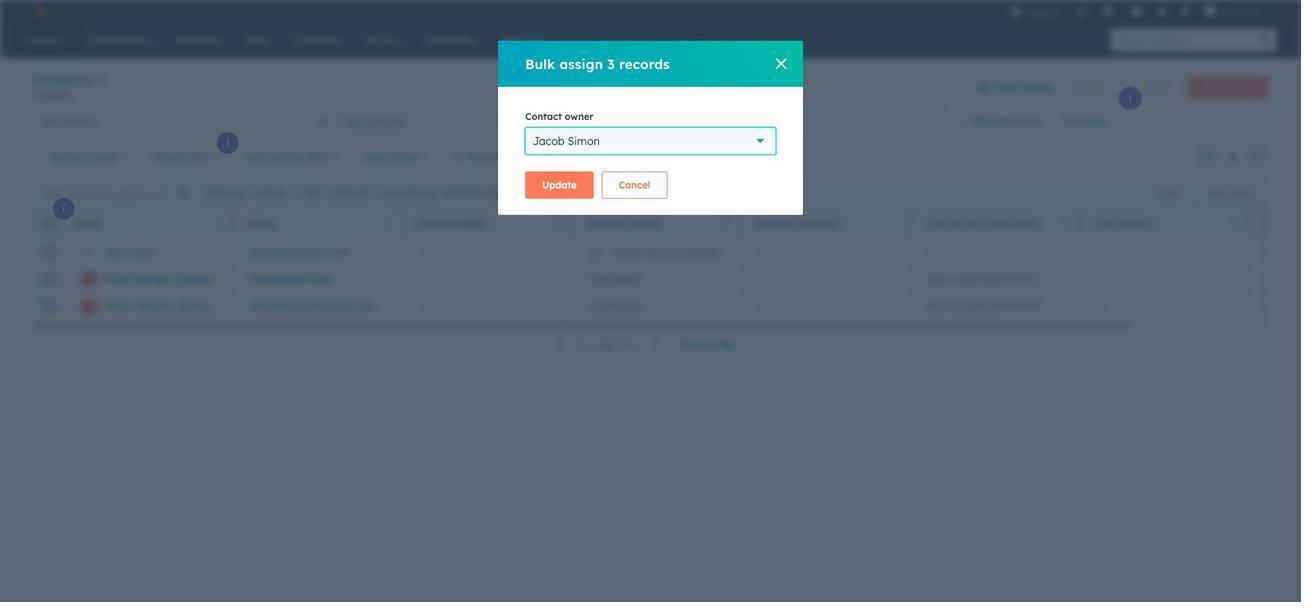 Task type: vqa. For each thing, say whether or not it's contained in the screenshot.
'menu'
yes



Task type: describe. For each thing, give the bounding box(es) containing it.
marketplaces image
[[1102, 6, 1114, 18]]

press to sort. image for 6th press to sort. element
[[1233, 218, 1238, 227]]

2 press to sort. image from the left
[[385, 218, 391, 227]]

Search HubSpot search field
[[1111, 28, 1254, 52]]

4 press to sort. element from the left
[[724, 218, 729, 229]]

6 press to sort. element from the left
[[1233, 218, 1238, 229]]

5 press to sort. element from the left
[[1063, 218, 1068, 229]]

pagination navigation
[[548, 335, 670, 354]]

1 press to sort. element from the left
[[216, 218, 221, 229]]

Search name, phone, email addresses, or company search field
[[36, 181, 201, 206]]



Task type: locate. For each thing, give the bounding box(es) containing it.
press to sort. image
[[216, 218, 221, 227], [385, 218, 391, 227], [555, 218, 560, 227], [1063, 218, 1068, 227]]

4 press to sort. image from the left
[[1063, 218, 1068, 227]]

3 press to sort. element from the left
[[555, 218, 560, 229]]

press to sort. image for third press to sort. element from the right
[[724, 218, 729, 227]]

1 horizontal spatial press to sort. image
[[1233, 218, 1238, 227]]

2 press to sort. image from the left
[[1233, 218, 1238, 227]]

press to sort. image
[[724, 218, 729, 227], [1233, 218, 1238, 227]]

3 press to sort. image from the left
[[555, 218, 560, 227]]

banner
[[33, 69, 1269, 108]]

press to sort. element
[[216, 218, 221, 229], [385, 218, 391, 229], [555, 218, 560, 229], [724, 218, 729, 229], [1063, 218, 1068, 229], [1233, 218, 1238, 229]]

menu
[[1003, 0, 1285, 22]]

jacob simon image
[[1205, 5, 1217, 17]]

0 horizontal spatial press to sort. image
[[724, 218, 729, 227]]

close image
[[776, 58, 787, 69]]

1 press to sort. image from the left
[[724, 218, 729, 227]]

column header
[[742, 209, 912, 239]]

1 press to sort. image from the left
[[216, 218, 221, 227]]

2 press to sort. element from the left
[[385, 218, 391, 229]]



